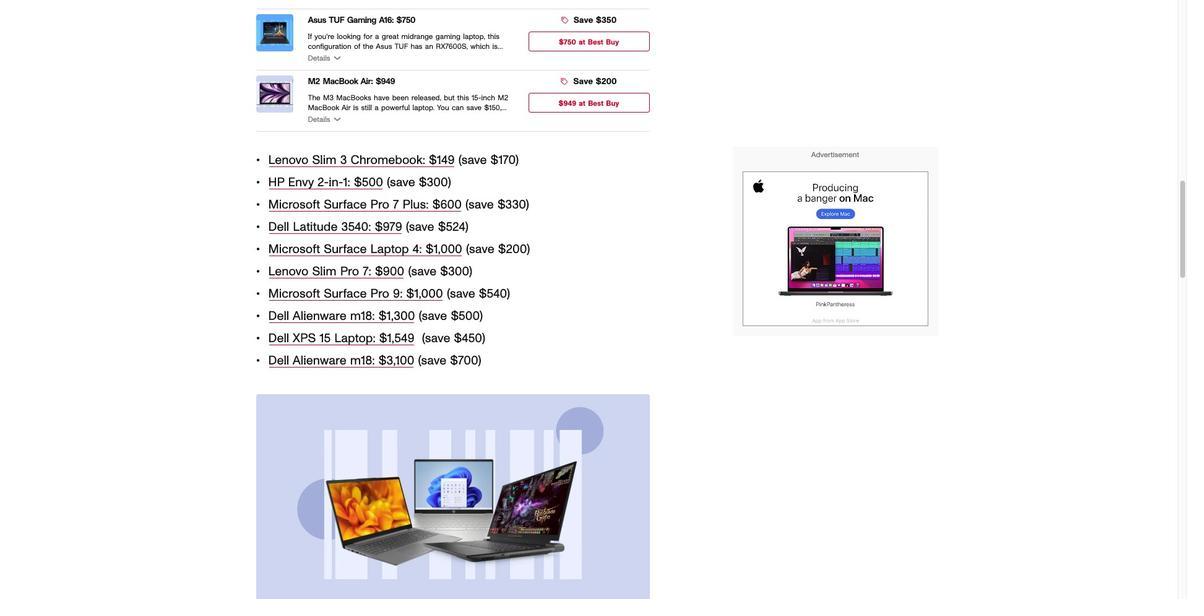 Task type: vqa. For each thing, say whether or not it's contained in the screenshot.


Task type: describe. For each thing, give the bounding box(es) containing it.
in
[[337, 124, 343, 131]]

lenovo slim 3 chromebook: $149 link
[[268, 154, 455, 166]]

pro for 7:
[[340, 265, 359, 278]]

(save up $500)
[[447, 288, 475, 300]]

dell latitude 3540: $979 (save $524)
[[268, 221, 469, 233]]

plus:
[[403, 198, 429, 211]]

the m3 macbooks have been released, but this 15-inch m2 macbook air is still a powerful laptop. you can save $150, another $50 with my best buy plus or total, plus $850 worth of trade-in value.
[[308, 94, 513, 131]]

with
[[351, 114, 365, 121]]

$1,300
[[379, 310, 415, 322]]

m3
[[323, 94, 334, 101]]

at for save $200
[[579, 99, 586, 107]]

(save left "$200)"
[[466, 243, 494, 255]]

$524)
[[438, 221, 469, 233]]

0 vertical spatial macbook
[[323, 77, 358, 86]]

air
[[342, 104, 351, 111]]

lenovo slim 3 chromebook: $149 (save $170)
[[268, 154, 519, 166]]

$949 at best buy link
[[528, 93, 650, 112]]

my
[[368, 114, 377, 121]]

0 vertical spatial $300)
[[419, 176, 451, 188]]

details for asus
[[308, 54, 330, 62]]

save $200
[[573, 77, 617, 86]]

1:
[[343, 176, 350, 188]]

worth
[[494, 114, 513, 121]]

dell latitude 3540: $979 link
[[268, 221, 402, 233]]

inch
[[481, 94, 495, 101]]

microsoft for microsoft surface laptop 4: $1,000
[[268, 243, 320, 255]]

lenovo slim pro 7: $900 link
[[268, 265, 404, 278]]

save for save $350
[[573, 16, 593, 24]]

pro for 9:
[[370, 288, 389, 300]]

asus
[[308, 16, 326, 24]]

dell xps 15 laptop: $1,549 (save $450)
[[268, 332, 485, 344]]

hp
[[268, 176, 284, 188]]

this
[[457, 94, 469, 101]]

a16:
[[379, 16, 394, 24]]

$500)
[[451, 310, 483, 322]]

or
[[429, 114, 436, 121]]

(save right the $149
[[458, 154, 487, 166]]

$700)
[[450, 354, 481, 367]]

have
[[374, 94, 389, 101]]

lenovo for lenovo slim pro 7: $900
[[268, 265, 309, 278]]

$1,000 for (save $540)
[[406, 288, 443, 300]]

at for save $350
[[579, 38, 585, 46]]

laptop.
[[413, 104, 435, 111]]

chromebook:
[[351, 154, 425, 166]]

microsoft surface laptop 4: $1,000 (save $200)
[[268, 243, 530, 255]]

alienware for dell alienware m18: $1,300
[[293, 310, 346, 322]]

been
[[392, 94, 409, 101]]

of
[[308, 124, 314, 131]]

$200
[[596, 77, 617, 86]]

7
[[393, 198, 399, 211]]

0 horizontal spatial $750
[[396, 16, 415, 24]]

microsoft surface pro 7 plus: $600 (save $330)
[[268, 198, 529, 211]]

15-
[[472, 94, 481, 101]]

save $350
[[573, 16, 617, 24]]

another
[[308, 114, 333, 121]]

dell alienware m18: $1,300 link
[[268, 310, 415, 322]]

$1,000 for (save $200)
[[426, 243, 462, 255]]

trade-
[[317, 124, 337, 131]]

lenovo for lenovo slim 3 chromebook: $149
[[268, 154, 309, 166]]

hp envy 2-in-1: $500 link
[[268, 176, 383, 188]]

lenovo slim pro 7: $900 (save $300)
[[268, 265, 472, 278]]

dell alienware m18: $3,100 link
[[268, 354, 414, 367]]

value.
[[345, 124, 364, 131]]

plus
[[458, 114, 472, 121]]

$850
[[475, 114, 492, 121]]

(save right $600
[[465, 198, 494, 211]]

$500
[[354, 176, 383, 188]]

$750 at best buy
[[559, 38, 619, 46]]

$200)
[[498, 243, 530, 255]]

latitude
[[293, 221, 338, 233]]

best inside the m3 macbooks have been released, but this 15-inch m2 macbook air is still a powerful laptop. you can save $150, another $50 with my best buy plus or total, plus $850 worth of trade-in value.
[[380, 114, 395, 121]]

(save left $450)
[[422, 332, 450, 344]]

m2 macbook air: $949
[[308, 77, 395, 86]]

asus tuf gaming a16: $750 link
[[308, 14, 513, 31]]

$540)
[[479, 288, 510, 300]]

1 vertical spatial $300)
[[440, 265, 472, 278]]

9:
[[393, 288, 403, 300]]

details for m2
[[308, 115, 330, 123]]

dell alienware m18: $3,100 (save $700)
[[268, 354, 481, 367]]

$3,100
[[379, 354, 414, 367]]

surface for 9:
[[324, 288, 367, 300]]

microsoft surface laptop 4: $1,000 link
[[268, 243, 462, 255]]

air:
[[361, 77, 373, 86]]

in-
[[329, 176, 343, 188]]

but
[[444, 94, 455, 101]]

3540:
[[341, 221, 371, 233]]

total,
[[439, 114, 456, 121]]

microsoft for microsoft surface pro 9: $1,000
[[268, 288, 320, 300]]

dell xps 15 laptop: $1,549 link
[[268, 332, 414, 344]]

can
[[452, 104, 464, 111]]

$949 inside the $949 at best buy link
[[559, 99, 576, 107]]

laptop
[[370, 243, 409, 255]]

buy for save $200
[[606, 99, 619, 107]]

microsoft surface pro 7 plus: $600 link
[[268, 198, 462, 211]]

7:
[[363, 265, 371, 278]]

$50
[[336, 114, 349, 121]]

still
[[361, 104, 372, 111]]



Task type: locate. For each thing, give the bounding box(es) containing it.
$750 at best buy link
[[528, 31, 650, 51]]

macbook up another
[[308, 104, 339, 111]]

$300) down "$524)"
[[440, 265, 472, 278]]

m18: down laptop:
[[350, 354, 375, 367]]

m2
[[308, 77, 320, 86], [498, 94, 508, 101]]

surface for 7
[[324, 198, 367, 211]]

pro left 7
[[370, 198, 389, 211]]

$1,549
[[379, 332, 414, 344]]

2 surface from the top
[[324, 243, 367, 255]]

save
[[573, 16, 593, 24], [573, 77, 593, 86]]

0 vertical spatial microsoft
[[268, 198, 320, 211]]

$1,000 down "$524)"
[[426, 243, 462, 255]]

0 horizontal spatial $949
[[376, 77, 395, 86]]

lenovo down latitude
[[268, 265, 309, 278]]

0 horizontal spatial m2
[[308, 77, 320, 86]]

2 save from the top
[[573, 77, 593, 86]]

$149
[[429, 154, 455, 166]]

2 vertical spatial buy
[[398, 114, 410, 121]]

surface up lenovo slim pro 7: $900 link
[[324, 243, 367, 255]]

1 details from the top
[[308, 54, 330, 62]]

m18: for $3,100
[[350, 354, 375, 367]]

1 vertical spatial $1,000
[[406, 288, 443, 300]]

best for $350
[[588, 38, 603, 46]]

2 details from the top
[[308, 115, 330, 123]]

slim
[[312, 154, 336, 166], [312, 265, 336, 278]]

microsoft down envy
[[268, 198, 320, 211]]

$949 at best buy
[[559, 99, 619, 107]]

buy down $350
[[606, 38, 619, 46]]

asus tuf gaming a16 bf image
[[256, 14, 293, 51]]

1 vertical spatial surface
[[324, 243, 367, 255]]

at down save $200 at the top of page
[[579, 99, 586, 107]]

1 alienware from the top
[[293, 310, 346, 322]]

1 vertical spatial $949
[[559, 99, 576, 107]]

1 vertical spatial $750
[[559, 38, 576, 46]]

macbook up m3
[[323, 77, 358, 86]]

1 vertical spatial details
[[308, 115, 330, 123]]

1 m18: from the top
[[350, 310, 375, 322]]

at
[[579, 38, 585, 46], [579, 99, 586, 107]]

buy down powerful
[[398, 114, 410, 121]]

best down powerful
[[380, 114, 395, 121]]

2 vertical spatial surface
[[324, 288, 367, 300]]

0 vertical spatial details
[[308, 54, 330, 62]]

0 vertical spatial m2
[[308, 77, 320, 86]]

3 dell from the top
[[268, 332, 289, 344]]

microsoft up xps
[[268, 288, 320, 300]]

2 m18: from the top
[[350, 354, 375, 367]]

dell for dell alienware m18: $3,100
[[268, 354, 289, 367]]

0 vertical spatial $750
[[396, 16, 415, 24]]

best inside $750 at best buy link
[[588, 38, 603, 46]]

alienware for dell alienware m18: $3,100
[[293, 354, 346, 367]]

4 dell from the top
[[268, 354, 289, 367]]

1 vertical spatial lenovo
[[268, 265, 309, 278]]

buy
[[606, 38, 619, 46], [606, 99, 619, 107], [398, 114, 410, 121]]

details
[[308, 54, 330, 62], [308, 115, 330, 123]]

1 save from the top
[[573, 16, 593, 24]]

(save left $500)
[[419, 310, 447, 322]]

slim for pro
[[312, 265, 336, 278]]

surface up dell alienware m18: $1,300 link
[[324, 288, 367, 300]]

buy down the $200
[[606, 99, 619, 107]]

2 microsoft from the top
[[268, 243, 320, 255]]

$949
[[376, 77, 395, 86], [559, 99, 576, 107]]

$949 inside m2 macbook air: $949 link
[[376, 77, 395, 86]]

0 vertical spatial at
[[579, 38, 585, 46]]

0 vertical spatial best
[[588, 38, 603, 46]]

1 horizontal spatial m2
[[498, 94, 508, 101]]

$170)
[[490, 154, 519, 166]]

(save left $700)
[[418, 354, 446, 367]]

is
[[353, 104, 358, 111]]

1 vertical spatial buy
[[606, 99, 619, 107]]

1 vertical spatial m2
[[498, 94, 508, 101]]

1 microsoft from the top
[[268, 198, 320, 211]]

2 alienware from the top
[[293, 354, 346, 367]]

a
[[375, 104, 379, 111]]

the
[[308, 94, 320, 101]]

details down asus
[[308, 54, 330, 62]]

$750
[[396, 16, 415, 24], [559, 38, 576, 46]]

0 vertical spatial save
[[573, 16, 593, 24]]

microsoft down latitude
[[268, 243, 320, 255]]

slim left 3
[[312, 154, 336, 166]]

$979
[[375, 221, 402, 233]]

dell for dell latitude 3540: $979
[[268, 221, 289, 233]]

$750 right a16:
[[396, 16, 415, 24]]

3
[[340, 154, 347, 166]]

$1,000 right 9:
[[406, 288, 443, 300]]

save up the $949 at best buy link
[[573, 77, 593, 86]]

1 vertical spatial m18:
[[350, 354, 375, 367]]

1 vertical spatial macbook
[[308, 104, 339, 111]]

xps
[[293, 332, 316, 344]]

buy inside the $949 at best buy link
[[606, 99, 619, 107]]

microsoft surface pro 9: $1,000 link
[[268, 288, 443, 300]]

2 vertical spatial pro
[[370, 288, 389, 300]]

1 dell from the top
[[268, 221, 289, 233]]

surface for 4:
[[324, 243, 367, 255]]

$750 down save $350
[[559, 38, 576, 46]]

buy for save $350
[[606, 38, 619, 46]]

0 vertical spatial alienware
[[293, 310, 346, 322]]

macbook
[[323, 77, 358, 86], [308, 104, 339, 111]]

m2 inside the m3 macbooks have been released, but this 15-inch m2 macbook air is still a powerful laptop. you can save $150, another $50 with my best buy plus or total, plus $850 worth of trade-in value.
[[498, 94, 508, 101]]

$949 up the "have"
[[376, 77, 395, 86]]

1 lenovo from the top
[[268, 154, 309, 166]]

slim up microsoft surface pro 9: $1,000 link at the left of the page
[[312, 265, 336, 278]]

(save
[[458, 154, 487, 166], [387, 176, 415, 188], [465, 198, 494, 211], [406, 221, 434, 233], [466, 243, 494, 255], [408, 265, 436, 278], [447, 288, 475, 300], [419, 310, 447, 322], [422, 332, 450, 344], [418, 354, 446, 367]]

(save up the 4:
[[406, 221, 434, 233]]

microsoft for microsoft surface pro 7 plus: $600
[[268, 198, 320, 211]]

you
[[437, 104, 449, 111]]

2 vertical spatial best
[[380, 114, 395, 121]]

(save up 'microsoft surface pro 7 plus: $600 (save $330)' in the top of the page
[[387, 176, 415, 188]]

best down save $350
[[588, 38, 603, 46]]

$900
[[375, 265, 404, 278]]

$600
[[432, 198, 462, 211]]

hp envy 2-in-1: $500 (save $300)
[[268, 176, 451, 188]]

2-
[[318, 176, 329, 188]]

at down save $350
[[579, 38, 585, 46]]

2 slim from the top
[[312, 265, 336, 278]]

advertisement region
[[742, 171, 928, 326]]

pro for 7
[[370, 198, 389, 211]]

microsoft surface pro 9: $1,000 (save $540)
[[268, 288, 510, 300]]

$150,
[[484, 104, 501, 111]]

buy inside $750 at best buy link
[[606, 38, 619, 46]]

$350
[[596, 16, 617, 24]]

2 dell from the top
[[268, 310, 289, 322]]

lenovo up hp
[[268, 154, 309, 166]]

best inside the $949 at best buy link
[[588, 99, 604, 107]]

3 microsoft from the top
[[268, 288, 320, 300]]

m2 macbook air: $949 link
[[308, 75, 513, 93]]

2 lenovo from the top
[[268, 265, 309, 278]]

lenovo
[[268, 154, 309, 166], [268, 265, 309, 278]]

1 vertical spatial microsoft
[[268, 243, 320, 255]]

0 vertical spatial m18:
[[350, 310, 375, 322]]

$300) down the $149
[[419, 176, 451, 188]]

0 vertical spatial pro
[[370, 198, 389, 211]]

asus tuf gaming a16: $750
[[308, 16, 415, 24]]

released,
[[411, 94, 441, 101]]

dell alienware m18: $1,300 (save $500)
[[268, 310, 483, 322]]

$300)
[[419, 176, 451, 188], [440, 265, 472, 278]]

0 vertical spatial $1,000
[[426, 243, 462, 255]]

m18: down microsoft surface pro 9: $1,000 link at the left of the page
[[350, 310, 375, 322]]

1 vertical spatial slim
[[312, 265, 336, 278]]

1 vertical spatial pro
[[340, 265, 359, 278]]

buy inside the m3 macbooks have been released, but this 15-inch m2 macbook air is still a powerful laptop. you can save $150, another $50 with my best buy plus or total, plus $850 worth of trade-in value.
[[398, 114, 410, 121]]

laptop:
[[334, 332, 376, 344]]

1 horizontal spatial $949
[[559, 99, 576, 107]]

15
[[319, 332, 331, 344]]

details up trade-
[[308, 115, 330, 123]]

m2 up the
[[308, 77, 320, 86]]

dell for dell xps 15 laptop: $1,549
[[268, 332, 289, 344]]

best for $200
[[588, 99, 604, 107]]

surface down '1:'
[[324, 198, 367, 211]]

1 vertical spatial best
[[588, 99, 604, 107]]

macbook inside the m3 macbooks have been released, but this 15-inch m2 macbook air is still a powerful laptop. you can save $150, another $50 with my best buy plus or total, plus $850 worth of trade-in value.
[[308, 104, 339, 111]]

3 surface from the top
[[324, 288, 367, 300]]

pro left 9:
[[370, 288, 389, 300]]

slim for 3
[[312, 154, 336, 166]]

4:
[[413, 243, 422, 255]]

alienware up "15" at the left of page
[[293, 310, 346, 322]]

best down save $200 at the top of page
[[588, 99, 604, 107]]

plus
[[413, 114, 427, 121]]

1 horizontal spatial $750
[[559, 38, 576, 46]]

1 slim from the top
[[312, 154, 336, 166]]

microsoft
[[268, 198, 320, 211], [268, 243, 320, 255], [268, 288, 320, 300]]

m18: for $1,300
[[350, 310, 375, 322]]

1 surface from the top
[[324, 198, 367, 211]]

(save down the 4:
[[408, 265, 436, 278]]

m2 up $150,
[[498, 94, 508, 101]]

powerful
[[381, 104, 410, 111]]

0 vertical spatial surface
[[324, 198, 367, 211]]

dell for dell alienware m18: $1,300
[[268, 310, 289, 322]]

black friday laptop sale image
[[256, 394, 650, 599]]

$450)
[[454, 332, 485, 344]]

0 vertical spatial $949
[[376, 77, 395, 86]]

envy
[[288, 176, 314, 188]]

gaming
[[347, 16, 376, 24]]

2 vertical spatial microsoft
[[268, 288, 320, 300]]

tuf
[[329, 16, 344, 24]]

$330)
[[498, 198, 529, 211]]

m2 macbook air bf image
[[256, 75, 293, 112]]

save up $750 at best buy link
[[573, 16, 593, 24]]

0 vertical spatial slim
[[312, 154, 336, 166]]

1 vertical spatial save
[[573, 77, 593, 86]]

save for save $200
[[573, 77, 593, 86]]

$949 down save $200 at the top of page
[[559, 99, 576, 107]]

1 vertical spatial at
[[579, 99, 586, 107]]

save
[[466, 104, 482, 111]]

alienware down "15" at the left of page
[[293, 354, 346, 367]]

pro left 7:
[[340, 265, 359, 278]]

1 vertical spatial alienware
[[293, 354, 346, 367]]

macbooks
[[336, 94, 371, 101]]

0 vertical spatial lenovo
[[268, 154, 309, 166]]

best
[[588, 38, 603, 46], [588, 99, 604, 107], [380, 114, 395, 121]]

0 vertical spatial buy
[[606, 38, 619, 46]]

pro
[[370, 198, 389, 211], [340, 265, 359, 278], [370, 288, 389, 300]]



